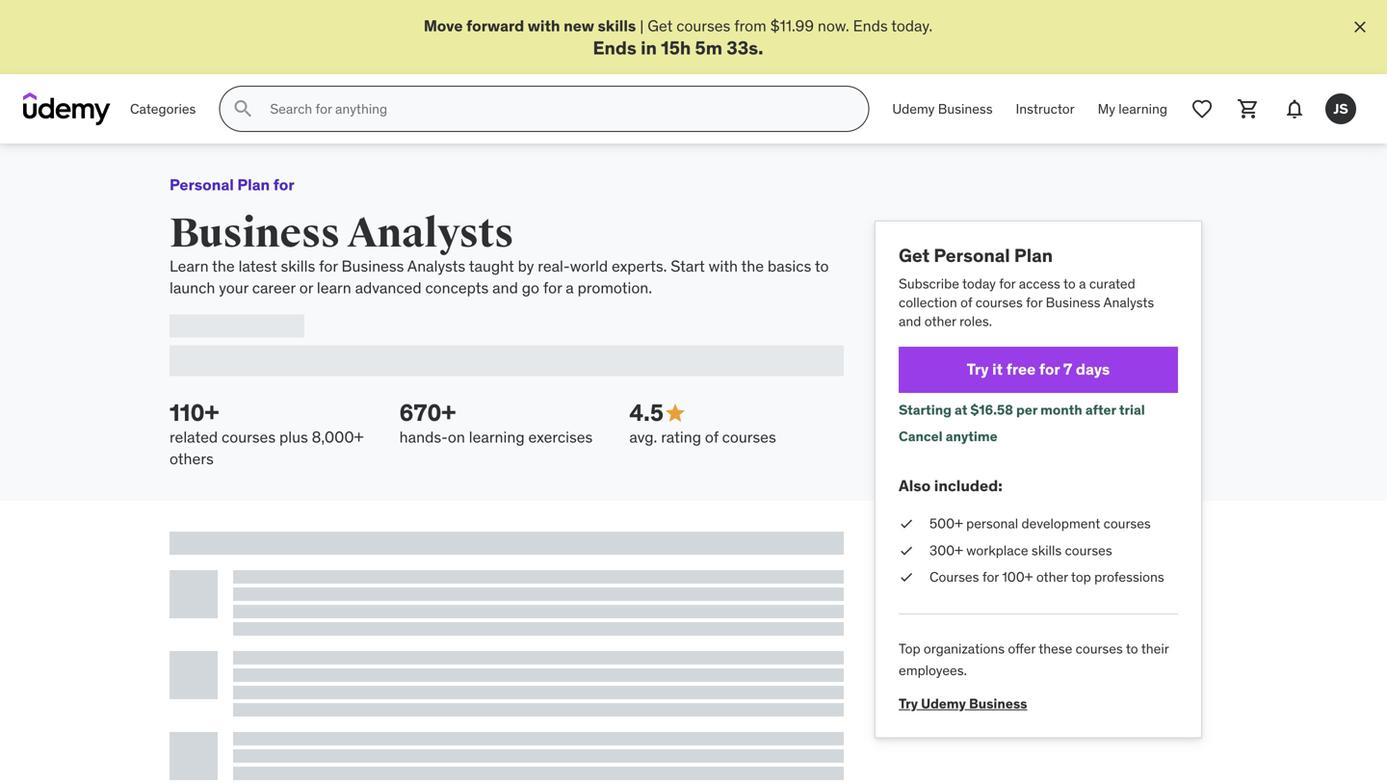 Task type: locate. For each thing, give the bounding box(es) containing it.
the left 'basics'
[[741, 256, 764, 276]]

1 vertical spatial udemy
[[921, 695, 966, 713]]

from
[[734, 16, 766, 36]]

xsmall image down xsmall icon
[[899, 568, 914, 587]]

at
[[955, 401, 967, 418]]

1 horizontal spatial and
[[899, 313, 921, 330]]

analysts
[[347, 209, 514, 259], [407, 256, 465, 276], [1103, 294, 1154, 311]]

2 vertical spatial skills
[[1032, 542, 1062, 559]]

with left "new"
[[528, 16, 560, 36]]

move forward with new skills | get courses from $11.99 now. ends today. ends in 15h 5m 33s .
[[424, 16, 933, 59]]

workplace
[[966, 542, 1028, 559]]

of up roles.
[[960, 294, 972, 311]]

skills left |
[[598, 16, 636, 36]]

get up subscribe
[[899, 244, 930, 267]]

a
[[1079, 275, 1086, 292], [566, 278, 574, 298]]

courses inside top organizations offer these courses to their employees.
[[1076, 640, 1123, 657]]

of right rating on the bottom
[[705, 427, 718, 447]]

plus
[[279, 427, 308, 447]]

by
[[518, 256, 534, 276]]

and left go
[[492, 278, 518, 298]]

days
[[1076, 359, 1110, 379]]

0 horizontal spatial personal
[[170, 175, 234, 195]]

0 vertical spatial with
[[528, 16, 560, 36]]

0 horizontal spatial with
[[528, 16, 560, 36]]

0 vertical spatial and
[[492, 278, 518, 298]]

2 the from the left
[[741, 256, 764, 276]]

1 horizontal spatial get
[[899, 244, 930, 267]]

a left curated
[[1079, 275, 1086, 292]]

0 horizontal spatial get
[[648, 16, 673, 36]]

a inside get personal plan subscribe today for access to a curated collection of courses for business analysts and other roles.
[[1079, 275, 1086, 292]]

cancel
[[899, 428, 943, 445]]

my
[[1098, 100, 1115, 117]]

and
[[492, 278, 518, 298], [899, 313, 921, 330]]

personal up learn
[[170, 175, 234, 195]]

learning inside the my learning link
[[1119, 100, 1167, 117]]

1 horizontal spatial try
[[967, 359, 989, 379]]

and inside get personal plan subscribe today for access to a curated collection of courses for business analysts and other roles.
[[899, 313, 921, 330]]

1 horizontal spatial ends
[[853, 16, 888, 36]]

latest
[[238, 256, 277, 276]]

try down employees.
[[899, 695, 918, 713]]

0 horizontal spatial the
[[212, 256, 235, 276]]

0 vertical spatial skills
[[598, 16, 636, 36]]

skills up or in the top left of the page
[[281, 256, 315, 276]]

0 vertical spatial try
[[967, 359, 989, 379]]

offer
[[1008, 640, 1036, 657]]

basics
[[768, 256, 811, 276]]

2 horizontal spatial skills
[[1032, 542, 1062, 559]]

ends right now.
[[853, 16, 888, 36]]

courses right these
[[1076, 640, 1123, 657]]

0 horizontal spatial and
[[492, 278, 518, 298]]

skills inside move forward with new skills | get courses from $11.99 now. ends today. ends in 15h 5m 33s .
[[598, 16, 636, 36]]

0 vertical spatial learning
[[1119, 100, 1167, 117]]

1 horizontal spatial learning
[[1119, 100, 1167, 117]]

business down access
[[1046, 294, 1100, 311]]

to left their
[[1126, 640, 1138, 657]]

starting
[[899, 401, 952, 418]]

try it free for 7 days
[[967, 359, 1110, 379]]

1 xsmall image from the top
[[899, 515, 914, 533]]

1 vertical spatial of
[[705, 427, 718, 447]]

a inside learn the latest skills for business analysts taught by real-world experts. start with the basics to launch your career or learn advanced concepts and go for a promotion.
[[566, 278, 574, 298]]

0 vertical spatial of
[[960, 294, 972, 311]]

learn the latest skills for business analysts taught by real-world experts. start with the basics to launch your career or learn advanced concepts and go for a promotion.
[[170, 256, 829, 298]]

plan down submit search icon
[[237, 175, 270, 195]]

top organizations offer these courses to their employees.
[[899, 640, 1169, 679]]

1 horizontal spatial personal
[[934, 244, 1010, 267]]

courses up top
[[1065, 542, 1112, 559]]

to right 'basics'
[[815, 256, 829, 276]]

go
[[522, 278, 539, 298]]

for left 7
[[1039, 359, 1060, 379]]

courses down today on the right top of page
[[975, 294, 1023, 311]]

try it free for 7 days link
[[899, 347, 1178, 393]]

to inside learn the latest skills for business analysts taught by real-world experts. start with the basics to launch your career or learn advanced concepts and go for a promotion.
[[815, 256, 829, 276]]

to
[[815, 256, 829, 276], [1063, 275, 1076, 292], [1126, 640, 1138, 657]]

instructor link
[[1004, 86, 1086, 132]]

trial
[[1119, 401, 1145, 418]]

1 horizontal spatial to
[[1063, 275, 1076, 292]]

0 horizontal spatial plan
[[237, 175, 270, 195]]

others
[[170, 449, 214, 469]]

courses up 15h 5m 33s
[[676, 16, 730, 36]]

skills up courses for 100+ other top professions
[[1032, 542, 1062, 559]]

and inside learn the latest skills for business analysts taught by real-world experts. start with the basics to launch your career or learn advanced concepts and go for a promotion.
[[492, 278, 518, 298]]

1 horizontal spatial plan
[[1014, 244, 1053, 267]]

110+
[[170, 398, 219, 427]]

1 horizontal spatial a
[[1079, 275, 1086, 292]]

1 vertical spatial try
[[899, 695, 918, 713]]

1 vertical spatial with
[[709, 256, 738, 276]]

the
[[212, 256, 235, 276], [741, 256, 764, 276]]

other
[[924, 313, 956, 330], [1036, 568, 1068, 586]]

0 horizontal spatial to
[[815, 256, 829, 276]]

ends left in
[[593, 36, 637, 59]]

get personal plan subscribe today for access to a curated collection of courses for business analysts and other roles.
[[899, 244, 1154, 330]]

15h 5m 33s
[[661, 36, 758, 59]]

analysts inside get personal plan subscribe today for access to a curated collection of courses for business analysts and other roles.
[[1103, 294, 1154, 311]]

courses inside 110+ related courses plus 8,000+ others
[[222, 427, 276, 447]]

move
[[424, 16, 463, 36]]

|
[[640, 16, 644, 36]]

courses
[[676, 16, 730, 36], [975, 294, 1023, 311], [222, 427, 276, 447], [722, 427, 776, 447], [1104, 515, 1151, 532], [1065, 542, 1112, 559], [1076, 640, 1123, 657]]

anytime
[[946, 428, 998, 445]]

personal plan for
[[170, 175, 294, 195]]

1 horizontal spatial skills
[[598, 16, 636, 36]]

start
[[671, 256, 705, 276]]

business up 'advanced'
[[342, 256, 404, 276]]

business inside get personal plan subscribe today for access to a curated collection of courses for business analysts and other roles.
[[1046, 294, 1100, 311]]

other left top
[[1036, 568, 1068, 586]]

0 vertical spatial get
[[648, 16, 673, 36]]

xsmall image
[[899, 515, 914, 533], [899, 568, 914, 587]]

courses for 100+ other top professions
[[930, 568, 1164, 586]]

new
[[564, 16, 594, 36]]

2 xsmall image from the top
[[899, 568, 914, 587]]

also included:
[[899, 476, 1003, 496]]

1 vertical spatial xsmall image
[[899, 568, 914, 587]]

0 horizontal spatial ends
[[593, 36, 637, 59]]

get inside get personal plan subscribe today for access to a curated collection of courses for business analysts and other roles.
[[899, 244, 930, 267]]

collection
[[899, 294, 957, 311]]

1 vertical spatial learning
[[469, 427, 525, 447]]

curated
[[1089, 275, 1135, 292]]

with inside learn the latest skills for business analysts taught by real-world experts. start with the basics to launch your career or learn advanced concepts and go for a promotion.
[[709, 256, 738, 276]]

courses left plus
[[222, 427, 276, 447]]

learn
[[170, 256, 209, 276]]

js
[[1333, 100, 1348, 117]]

for
[[273, 175, 294, 195], [319, 256, 338, 276], [999, 275, 1016, 292], [543, 278, 562, 298], [1026, 294, 1043, 311], [1039, 359, 1060, 379], [982, 568, 999, 586]]

1 vertical spatial personal
[[934, 244, 1010, 267]]

0 horizontal spatial of
[[705, 427, 718, 447]]

advanced
[[355, 278, 422, 298]]

personal up today on the right top of page
[[934, 244, 1010, 267]]

udemy down employees.
[[921, 695, 966, 713]]

0 vertical spatial personal
[[170, 175, 234, 195]]

learning
[[1119, 100, 1167, 117], [469, 427, 525, 447]]

business left instructor
[[938, 100, 993, 117]]

for up learn
[[319, 256, 338, 276]]

to inside get personal plan subscribe today for access to a curated collection of courses for business analysts and other roles.
[[1063, 275, 1076, 292]]

with inside move forward with new skills | get courses from $11.99 now. ends today. ends in 15h 5m 33s .
[[528, 16, 560, 36]]

1 vertical spatial skills
[[281, 256, 315, 276]]

and down collection
[[899, 313, 921, 330]]

0 vertical spatial plan
[[237, 175, 270, 195]]

try
[[967, 359, 989, 379], [899, 695, 918, 713]]

get right |
[[648, 16, 673, 36]]

.
[[758, 36, 763, 59]]

try inside 'link'
[[899, 695, 918, 713]]

0 vertical spatial xsmall image
[[899, 515, 914, 533]]

1 vertical spatial and
[[899, 313, 921, 330]]

roles.
[[959, 313, 992, 330]]

development
[[1022, 515, 1100, 532]]

1 vertical spatial other
[[1036, 568, 1068, 586]]

learning right on
[[469, 427, 525, 447]]

udemy down today.
[[892, 100, 935, 117]]

free
[[1006, 359, 1036, 379]]

1 horizontal spatial of
[[960, 294, 972, 311]]

1 horizontal spatial with
[[709, 256, 738, 276]]

a down real-
[[566, 278, 574, 298]]

to inside top organizations offer these courses to their employees.
[[1126, 640, 1138, 657]]

of
[[960, 294, 972, 311], [705, 427, 718, 447]]

to right access
[[1063, 275, 1076, 292]]

it
[[992, 359, 1003, 379]]

plan up access
[[1014, 244, 1053, 267]]

courses right rating on the bottom
[[722, 427, 776, 447]]

month
[[1040, 401, 1082, 418]]

other inside get personal plan subscribe today for access to a curated collection of courses for business analysts and other roles.
[[924, 313, 956, 330]]

0 horizontal spatial skills
[[281, 256, 315, 276]]

submit search image
[[232, 97, 255, 121]]

instructor
[[1016, 100, 1075, 117]]

business down top organizations offer these courses to their employees. in the right bottom of the page
[[969, 695, 1027, 713]]

2 horizontal spatial to
[[1126, 640, 1138, 657]]

other down collection
[[924, 313, 956, 330]]

0 horizontal spatial a
[[566, 278, 574, 298]]

1 horizontal spatial the
[[741, 256, 764, 276]]

business
[[938, 100, 993, 117], [170, 209, 340, 259], [342, 256, 404, 276], [1046, 294, 1100, 311], [969, 695, 1027, 713]]

courses
[[930, 568, 979, 586]]

670+ hands-on learning exercises
[[399, 398, 593, 447]]

xsmall image up xsmall icon
[[899, 515, 914, 533]]

try left 'it'
[[967, 359, 989, 379]]

ends
[[853, 16, 888, 36], [593, 36, 637, 59]]

today
[[962, 275, 996, 292]]

4.5
[[629, 398, 664, 427]]

1 vertical spatial get
[[899, 244, 930, 267]]

plan
[[237, 175, 270, 195], [1014, 244, 1053, 267]]

with right start
[[709, 256, 738, 276]]

0 horizontal spatial try
[[899, 695, 918, 713]]

0 horizontal spatial other
[[924, 313, 956, 330]]

js link
[[1318, 86, 1364, 132]]

get
[[648, 16, 673, 36], [899, 244, 930, 267]]

skills
[[598, 16, 636, 36], [281, 256, 315, 276], [1032, 542, 1062, 559]]

udemy
[[892, 100, 935, 117], [921, 695, 966, 713]]

organizations
[[924, 640, 1005, 657]]

learning right my
[[1119, 100, 1167, 117]]

1 vertical spatial plan
[[1014, 244, 1053, 267]]

with
[[528, 16, 560, 36], [709, 256, 738, 276]]

100+
[[1002, 568, 1033, 586]]

try for try udemy business
[[899, 695, 918, 713]]

1 horizontal spatial other
[[1036, 568, 1068, 586]]

the up "your" at top
[[212, 256, 235, 276]]

0 horizontal spatial learning
[[469, 427, 525, 447]]

0 vertical spatial other
[[924, 313, 956, 330]]



Task type: describe. For each thing, give the bounding box(es) containing it.
udemy image
[[23, 93, 111, 125]]

learning inside 670+ hands-on learning exercises
[[469, 427, 525, 447]]

Search for anything text field
[[266, 93, 845, 125]]

world
[[570, 256, 608, 276]]

wishlist image
[[1191, 97, 1214, 121]]

my learning
[[1098, 100, 1167, 117]]

plan inside get personal plan subscribe today for access to a curated collection of courses for business analysts and other roles.
[[1014, 244, 1053, 267]]

1 the from the left
[[212, 256, 235, 276]]

500+
[[930, 515, 963, 532]]

for right today on the right top of page
[[999, 275, 1016, 292]]

500+ personal development courses
[[930, 515, 1151, 532]]

$11.99
[[770, 16, 814, 36]]

launch
[[170, 278, 215, 298]]

personal
[[966, 515, 1018, 532]]

on
[[448, 427, 465, 447]]

courses inside move forward with new skills | get courses from $11.99 now. ends today. ends in 15h 5m 33s .
[[676, 16, 730, 36]]

try udemy business link
[[899, 681, 1027, 713]]

courses inside get personal plan subscribe today for access to a curated collection of courses for business analysts and other roles.
[[975, 294, 1023, 311]]

xsmall image for courses
[[899, 568, 914, 587]]

close image
[[1350, 17, 1370, 37]]

access
[[1019, 275, 1060, 292]]

300+ workplace skills courses
[[930, 542, 1112, 559]]

xsmall image
[[899, 541, 914, 560]]

xsmall image for 500+
[[899, 515, 914, 533]]

exercises
[[528, 427, 593, 447]]

avg. rating of courses
[[629, 427, 776, 447]]

top
[[899, 640, 920, 657]]

these
[[1039, 640, 1072, 657]]

learn
[[317, 278, 351, 298]]

in
[[641, 36, 657, 59]]

forward
[[466, 16, 524, 36]]

their
[[1141, 640, 1169, 657]]

related
[[170, 427, 218, 447]]

udemy business link
[[881, 86, 1004, 132]]

also
[[899, 476, 931, 496]]

experts.
[[612, 256, 667, 276]]

today.
[[891, 16, 933, 36]]

for down real-
[[543, 278, 562, 298]]

of inside get personal plan subscribe today for access to a curated collection of courses for business analysts and other roles.
[[960, 294, 972, 311]]

top
[[1071, 568, 1091, 586]]

get inside move forward with new skills | get courses from $11.99 now. ends today. ends in 15h 5m 33s .
[[648, 16, 673, 36]]

rating
[[661, 427, 701, 447]]

670+
[[399, 398, 456, 427]]

0 vertical spatial udemy
[[892, 100, 935, 117]]

included:
[[934, 476, 1003, 496]]

hands-
[[399, 427, 448, 447]]

or
[[299, 278, 313, 298]]

categories
[[130, 100, 196, 117]]

business down "personal plan for"
[[170, 209, 340, 259]]

try for try it free for 7 days
[[967, 359, 989, 379]]

your
[[219, 278, 248, 298]]

employees.
[[899, 662, 967, 679]]

business inside the try udemy business 'link'
[[969, 695, 1027, 713]]

udemy inside 'link'
[[921, 695, 966, 713]]

business inside learn the latest skills for business analysts taught by real-world experts. start with the basics to launch your career or learn advanced concepts and go for a promotion.
[[342, 256, 404, 276]]

real-
[[538, 256, 570, 276]]

8,000+
[[312, 427, 364, 447]]

after
[[1085, 401, 1116, 418]]

medium image
[[664, 401, 687, 425]]

concepts
[[425, 278, 489, 298]]

business inside "udemy business" link
[[938, 100, 993, 117]]

try udemy business
[[899, 695, 1027, 713]]

for down access
[[1026, 294, 1043, 311]]

for up business analysts
[[273, 175, 294, 195]]

subscribe
[[899, 275, 959, 292]]

shopping cart with 0 items image
[[1237, 97, 1260, 121]]

categories button
[[118, 86, 207, 132]]

per
[[1016, 401, 1037, 418]]

udemy business
[[892, 100, 993, 117]]

starting at $16.58 per month after trial cancel anytime
[[899, 401, 1145, 445]]

professions
[[1094, 568, 1164, 586]]

300+
[[930, 542, 963, 559]]

courses up professions
[[1104, 515, 1151, 532]]

notifications image
[[1283, 97, 1306, 121]]

career
[[252, 278, 296, 298]]

skills inside learn the latest skills for business analysts taught by real-world experts. start with the basics to launch your career or learn advanced concepts and go for a promotion.
[[281, 256, 315, 276]]

110+ related courses plus 8,000+ others
[[170, 398, 364, 469]]

my learning link
[[1086, 86, 1179, 132]]

now.
[[818, 16, 849, 36]]

for left '100+'
[[982, 568, 999, 586]]

7
[[1063, 359, 1072, 379]]

business analysts
[[170, 209, 514, 259]]

personal inside get personal plan subscribe today for access to a curated collection of courses for business analysts and other roles.
[[934, 244, 1010, 267]]

avg.
[[629, 427, 657, 447]]

analysts inside learn the latest skills for business analysts taught by real-world experts. start with the basics to launch your career or learn advanced concepts and go for a promotion.
[[407, 256, 465, 276]]



Task type: vqa. For each thing, say whether or not it's contained in the screenshot.
'ACROSS'
no



